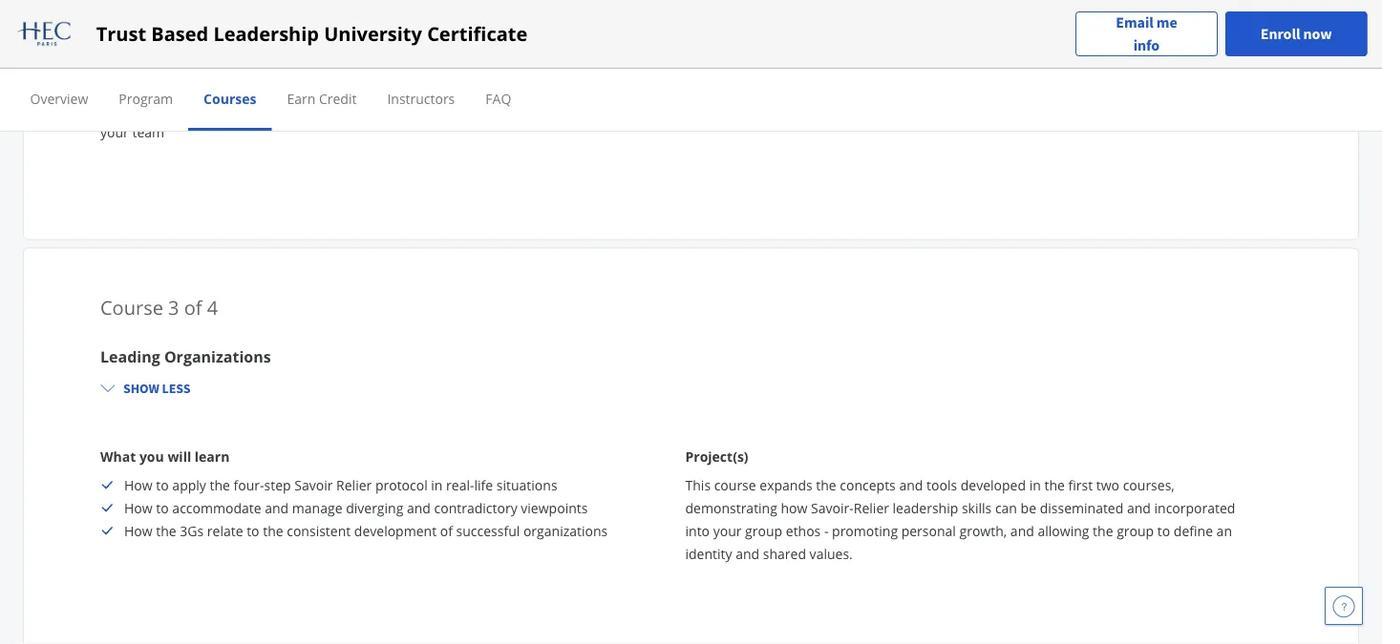 Task type: vqa. For each thing, say whether or not it's contained in the screenshot.
How for How to work openly and honestly with others to increase your self-awareness and improve relational intelligence
yes



Task type: describe. For each thing, give the bounding box(es) containing it.
use
[[172, 100, 194, 119]]

with inside how to work openly and honestly with others to increase your self-awareness and improve relational intelligence
[[336, 9, 363, 27]]

confront
[[850, 55, 903, 73]]

demonstrating
[[685, 500, 778, 518]]

for inside how to use your perceptivity and analytical skills to create meaning and direction for your team
[[632, 100, 650, 119]]

shared
[[763, 546, 806, 564]]

this course focuses on the techniques and knowledge required for effective team working. by building your leadership style around the 3gs - being genuine, generous, and generative - you'll learn to confront and manage crisis and conflict, with a flexible set of skills that you can adapt to the needs of any situation.
[[685, 9, 1241, 96]]

how for how to apply the four-step savoir relier protocol in real-life situations
[[124, 477, 153, 495]]

values.
[[810, 546, 853, 564]]

program link
[[119, 89, 173, 107]]

ethos
[[786, 523, 821, 541]]

style
[[916, 32, 945, 50]]

others
[[367, 9, 407, 27]]

the down confront
[[855, 78, 876, 96]]

instructors
[[387, 89, 455, 107]]

enroll now button
[[1225, 11, 1368, 56]]

your down program link
[[100, 123, 129, 142]]

leadership inside this course focuses on the techniques and knowledge required for effective team working. by building your leadership style around the 3gs - being genuine, generous, and generative - you'll learn to confront and manage crisis and conflict, with a flexible set of skills that you can adapt to the needs of any situation.
[[847, 32, 913, 50]]

different
[[230, 55, 284, 73]]

the up accommodate
[[210, 477, 230, 495]]

based
[[151, 21, 208, 47]]

in inside 'this course expands the concepts and tools developed in the first two courses, demonstrating how savoir-relier leadership skills can be disseminated and incorporated into your group ethos - promoting personal growth, and allowing the group to define an identity and shared values.'
[[1030, 477, 1041, 495]]

course
[[100, 295, 163, 321]]

these
[[214, 78, 248, 96]]

be
[[1021, 500, 1037, 518]]

a inside this course focuses on the techniques and knowledge required for effective team working. by building your leadership style around the 3gs - being genuine, generous, and generative - you'll learn to confront and manage crisis and conflict, with a flexible set of skills that you can adapt to the needs of any situation.
[[1132, 55, 1140, 73]]

honestly
[[280, 9, 333, 27]]

this course expands the concepts and tools developed in the first two courses, demonstrating how savoir-relier leadership skills can be disseminated and incorporated into your group ethos - promoting personal growth, and allowing the group to define an identity and shared values.
[[685, 477, 1236, 564]]

situations inside how to combine different leadership styles and approaches to suit your personality and how to adapt these styles to a variety of contexts and situations
[[462, 78, 523, 96]]

genuine,
[[1094, 32, 1148, 50]]

courses,
[[1123, 477, 1175, 495]]

generative
[[685, 55, 751, 73]]

work
[[172, 9, 203, 27]]

analytical
[[333, 100, 392, 119]]

earn
[[287, 89, 316, 107]]

for inside this course focuses on the techniques and knowledge required for effective team working. by building your leadership style around the 3gs - being genuine, generous, and generative - you'll learn to confront and manage crisis and conflict, with a flexible set of skills that you can adapt to the needs of any situation.
[[1082, 9, 1100, 27]]

leading organizations
[[100, 346, 271, 367]]

relate
[[207, 523, 243, 541]]

create
[[445, 100, 484, 119]]

help center image
[[1333, 595, 1356, 618]]

1 vertical spatial learn
[[195, 448, 230, 466]]

can inside this course focuses on the techniques and knowledge required for effective team working. by building your leadership style around the 3gs - being genuine, generous, and generative - you'll learn to confront and manage crisis and conflict, with a flexible set of skills that you can adapt to the needs of any situation.
[[774, 78, 796, 96]]

leadership inside 'this course expands the concepts and tools developed in the first two courses, demonstrating how savoir-relier leadership skills can be disseminated and incorporated into your group ethos - promoting personal growth, and allowing the group to define an identity and shared values.'
[[893, 500, 958, 518]]

how inside how to combine different leadership styles and approaches to suit your personality and how to adapt these styles to a variety of contexts and situations
[[128, 78, 154, 96]]

with inside this course focuses on the techniques and knowledge required for effective team working. by building your leadership style around the 3gs - being genuine, generous, and generative - you'll learn to confront and manage crisis and conflict, with a flexible set of skills that you can adapt to the needs of any situation.
[[1102, 55, 1129, 73]]

adapt inside how to combine different leadership styles and approaches to suit your personality and how to adapt these styles to a variety of contexts and situations
[[174, 78, 210, 96]]

and down be
[[1011, 523, 1034, 541]]

suit
[[516, 55, 538, 73]]

learn inside this course focuses on the techniques and knowledge required for effective team working. by building your leadership style around the 3gs - being genuine, generous, and generative - you'll learn to confront and manage crisis and conflict, with a flexible set of skills that you can adapt to the needs of any situation.
[[798, 55, 830, 73]]

earn credit
[[287, 89, 357, 107]]

combine
[[172, 55, 226, 73]]

leading
[[100, 346, 160, 367]]

and down the variety
[[306, 100, 330, 119]]

and left tools
[[899, 477, 923, 495]]

how to work openly and honestly with others to increase your self-awareness and improve relational intelligence
[[100, 9, 634, 50]]

how to combine different leadership styles and approaches to suit your personality and how to adapt these styles to a variety of contexts and situations
[[100, 55, 643, 96]]

skills inside how to use your perceptivity and analytical skills to create meaning and direction for your team
[[395, 100, 425, 119]]

two
[[1096, 477, 1120, 495]]

and down improve
[[100, 78, 124, 96]]

apply
[[172, 477, 206, 495]]

and up personality
[[611, 9, 634, 27]]

trust based leadership university certificate
[[96, 21, 528, 47]]

now
[[1304, 24, 1332, 43]]

that
[[719, 78, 744, 96]]

can inside 'this course expands the concepts and tools developed in the first two courses, demonstrating how savoir-relier leadership skills can be disseminated and incorporated into your group ethos - promoting personal growth, and allowing the group to define an identity and shared values.'
[[995, 500, 1017, 518]]

real-
[[446, 477, 474, 495]]

skills inside 'this course expands the concepts and tools developed in the first two courses, demonstrating how savoir-relier leadership skills can be disseminated and incorporated into your group ethos - promoting personal growth, and allowing the group to define an identity and shared values.'
[[962, 500, 992, 518]]

around
[[948, 32, 994, 50]]

the left first
[[1045, 477, 1065, 495]]

knowledge
[[954, 9, 1021, 27]]

protocol
[[375, 477, 428, 495]]

how the 3gs relate to the consistent development of successful organizations
[[124, 523, 608, 541]]

relational
[[156, 32, 215, 50]]

the up crisis
[[997, 32, 1018, 50]]

0 horizontal spatial -
[[755, 55, 759, 73]]

of inside how to combine different leadership styles and approaches to suit your personality and how to adapt these styles to a variety of contexts and situations
[[363, 78, 375, 96]]

adapt inside this course focuses on the techniques and knowledge required for effective team working. by building your leadership style around the 3gs - being genuine, generous, and generative - you'll learn to confront and manage crisis and conflict, with a flexible set of skills that you can adapt to the needs of any situation.
[[799, 78, 835, 96]]

how for how to work openly and honestly with others to increase your self-awareness and improve relational intelligence
[[124, 9, 153, 27]]

crisis
[[988, 55, 1019, 73]]

effective
[[1104, 9, 1157, 27]]

to inside 'this course expands the concepts and tools developed in the first two courses, demonstrating how savoir-relier leadership skills can be disseminated and incorporated into your group ethos - promoting personal growth, and allowing the group to define an identity and shared values.'
[[1158, 523, 1170, 541]]

your inside how to combine different leadership styles and approaches to suit your personality and how to adapt these styles to a variety of contexts and situations
[[542, 55, 570, 73]]

- inside 'this course expands the concepts and tools developed in the first two courses, demonstrating how savoir-relier leadership skills can be disseminated and incorporated into your group ethos - promoting personal growth, and allowing the group to define an identity and shared values.'
[[824, 523, 829, 541]]

successful
[[456, 523, 520, 541]]

and right generous,
[[1217, 32, 1241, 50]]

faq link
[[486, 89, 511, 107]]

1 vertical spatial situations
[[497, 477, 558, 495]]

and up intelligence
[[252, 9, 276, 27]]

email me info
[[1116, 13, 1178, 55]]

and right crisis
[[1023, 55, 1047, 73]]

me
[[1157, 13, 1178, 32]]

credit
[[319, 89, 357, 107]]

perceptivity
[[230, 100, 303, 119]]

any
[[936, 78, 959, 96]]

techniques
[[854, 9, 923, 27]]

course for focuses
[[714, 9, 756, 27]]

show less
[[123, 380, 190, 397]]

skills inside this course focuses on the techniques and knowledge required for effective team working. by building your leadership style around the 3gs - being genuine, generous, and generative - you'll learn to confront and manage crisis and conflict, with a flexible set of skills that you can adapt to the needs of any situation.
[[685, 78, 715, 96]]

your inside this course focuses on the techniques and knowledge required for effective team working. by building your leadership style around the 3gs - being genuine, generous, and generative - you'll learn to confront and manage crisis and conflict, with a flexible set of skills that you can adapt to the needs of any situation.
[[815, 32, 843, 50]]

intelligence
[[218, 32, 289, 50]]

the down disseminated
[[1093, 523, 1113, 541]]

this for this course focuses on the techniques and knowledge required for effective team working. by building your leadership style around the 3gs - being genuine, generous, and generative - you'll learn to confront and manage crisis and conflict, with a flexible set of skills that you can adapt to the needs of any situation.
[[685, 9, 711, 27]]

generous,
[[1151, 32, 1213, 50]]

course 3 of 4
[[100, 295, 218, 321]]

define
[[1174, 523, 1213, 541]]

the down apply
[[156, 523, 176, 541]]

and up style
[[927, 9, 950, 27]]

tools
[[927, 477, 957, 495]]

on
[[811, 9, 827, 27]]

faq
[[486, 89, 511, 107]]

self-
[[514, 9, 540, 27]]

growth,
[[960, 523, 1007, 541]]

and down courses,
[[1127, 500, 1151, 518]]

required
[[1025, 9, 1079, 27]]

certificate
[[427, 21, 528, 47]]

3gs inside this course focuses on the techniques and knowledge required for effective team working. by building your leadership style around the 3gs - being genuine, generous, and generative - you'll learn to confront and manage crisis and conflict, with a flexible set of skills that you can adapt to the needs of any situation.
[[1021, 32, 1045, 50]]

building
[[761, 32, 812, 50]]

show less button
[[93, 371, 198, 406]]

development
[[354, 523, 437, 541]]



Task type: locate. For each thing, give the bounding box(es) containing it.
1 horizontal spatial team
[[1160, 9, 1192, 27]]

the left consistent
[[263, 523, 283, 541]]

and right meaning
[[546, 100, 569, 119]]

1 vertical spatial team
[[132, 123, 164, 142]]

course up by
[[714, 9, 756, 27]]

info
[[1134, 36, 1160, 55]]

can left be
[[995, 500, 1017, 518]]

you right the 'that'
[[747, 78, 770, 96]]

1 vertical spatial for
[[632, 100, 650, 119]]

course inside this course focuses on the techniques and knowledge required for effective team working. by building your leadership style around the 3gs - being genuine, generous, and generative - you'll learn to confront and manage crisis and conflict, with a flexible set of skills that you can adapt to the needs of any situation.
[[714, 9, 756, 27]]

of down contradictory
[[440, 523, 453, 541]]

course
[[714, 9, 756, 27], [714, 477, 756, 495]]

your down on
[[815, 32, 843, 50]]

3gs left the relate
[[180, 523, 204, 541]]

course inside 'this course expands the concepts and tools developed in the first two courses, demonstrating how savoir-relier leadership skills can be disseminated and incorporated into your group ethos - promoting personal growth, and allowing the group to define an identity and shared values.'
[[714, 477, 756, 495]]

1 group from the left
[[745, 523, 783, 541]]

courses link
[[204, 89, 256, 107]]

in left real- on the left of the page
[[431, 477, 443, 495]]

1 how from the top
[[124, 9, 153, 27]]

will
[[168, 448, 191, 466]]

an
[[1217, 523, 1232, 541]]

can
[[774, 78, 796, 96], [995, 500, 1017, 518]]

openly
[[207, 9, 249, 27]]

team inside this course focuses on the techniques and knowledge required for effective team working. by building your leadership style around the 3gs - being genuine, generous, and generative - you'll learn to confront and manage crisis and conflict, with a flexible set of skills that you can adapt to the needs of any situation.
[[1160, 9, 1192, 27]]

leadership inside how to combine different leadership styles and approaches to suit your personality and how to adapt these styles to a variety of contexts and situations
[[287, 55, 353, 73]]

1 vertical spatial this
[[685, 477, 711, 495]]

0 vertical spatial how
[[128, 78, 154, 96]]

your inside how to work openly and honestly with others to increase your self-awareness and improve relational intelligence
[[482, 9, 511, 27]]

0 horizontal spatial 3gs
[[180, 523, 204, 541]]

how inside how to combine different leadership styles and approaches to suit your personality and how to adapt these styles to a variety of contexts and situations
[[124, 55, 153, 73]]

this inside this course focuses on the techniques and knowledge required for effective team working. by building your leadership style around the 3gs - being genuine, generous, and generative - you'll learn to confront and manage crisis and conflict, with a flexible set of skills that you can adapt to the needs of any situation.
[[685, 9, 711, 27]]

expands
[[760, 477, 813, 495]]

and down step
[[265, 500, 289, 518]]

this down project(s)
[[685, 477, 711, 495]]

1 vertical spatial with
[[1102, 55, 1129, 73]]

four-
[[234, 477, 264, 495]]

how
[[128, 78, 154, 96], [781, 500, 808, 518]]

diverging
[[346, 500, 403, 518]]

group down courses,
[[1117, 523, 1154, 541]]

and down style
[[907, 55, 931, 73]]

you left will
[[139, 448, 164, 466]]

0 horizontal spatial in
[[431, 477, 443, 495]]

situation.
[[962, 78, 1020, 96]]

set
[[1191, 55, 1210, 73]]

enroll now
[[1261, 24, 1332, 43]]

you
[[747, 78, 770, 96], [139, 448, 164, 466]]

1 vertical spatial you
[[139, 448, 164, 466]]

1 horizontal spatial styles
[[357, 55, 392, 73]]

styles up perceptivity
[[251, 78, 286, 96]]

to
[[156, 9, 169, 27], [410, 9, 423, 27], [156, 55, 169, 73], [499, 55, 512, 73], [833, 55, 846, 73], [158, 78, 171, 96], [290, 78, 303, 96], [839, 78, 852, 96], [156, 100, 169, 119], [429, 100, 442, 119], [156, 477, 169, 495], [156, 500, 169, 518], [247, 523, 259, 541], [1158, 523, 1170, 541]]

manage down around at the top right
[[934, 55, 985, 73]]

by
[[742, 32, 758, 50]]

0 horizontal spatial can
[[774, 78, 796, 96]]

this up "working."
[[685, 9, 711, 27]]

learn right will
[[195, 448, 230, 466]]

0 vertical spatial this
[[685, 9, 711, 27]]

overview
[[30, 89, 88, 107]]

relier up how to accommodate and manage diverging and contradictory viewpoints
[[336, 477, 372, 495]]

1 vertical spatial relier
[[854, 500, 889, 518]]

2 vertical spatial -
[[824, 523, 829, 541]]

1 vertical spatial manage
[[292, 500, 343, 518]]

0 vertical spatial team
[[1160, 9, 1192, 27]]

0 vertical spatial a
[[1132, 55, 1140, 73]]

promoting
[[832, 523, 898, 541]]

disseminated
[[1040, 500, 1124, 518]]

2 vertical spatial skills
[[962, 500, 992, 518]]

learn right you'll
[[798, 55, 830, 73]]

1 vertical spatial -
[[755, 55, 759, 73]]

0 horizontal spatial with
[[336, 9, 363, 27]]

of right set
[[1214, 55, 1226, 73]]

1 vertical spatial leadership
[[287, 55, 353, 73]]

life
[[474, 477, 493, 495]]

the up savoir-
[[816, 477, 837, 495]]

0 vertical spatial can
[[774, 78, 796, 96]]

0 horizontal spatial styles
[[251, 78, 286, 96]]

can down you'll
[[774, 78, 796, 96]]

your down demonstrating
[[713, 523, 742, 541]]

1 this from the top
[[685, 9, 711, 27]]

variety
[[317, 78, 359, 96]]

for right "direction"
[[632, 100, 650, 119]]

1 horizontal spatial learn
[[798, 55, 830, 73]]

hec paris image
[[15, 19, 73, 49]]

of up analytical
[[363, 78, 375, 96]]

contexts
[[379, 78, 432, 96]]

you inside this course focuses on the techniques and knowledge required for effective team working. by building your leadership style around the 3gs - being genuine, generous, and generative - you'll learn to confront and manage crisis and conflict, with a flexible set of skills that you can adapt to the needs of any situation.
[[747, 78, 770, 96]]

direction
[[573, 100, 628, 119]]

and down protocol
[[407, 500, 431, 518]]

1 horizontal spatial you
[[747, 78, 770, 96]]

project(s)
[[685, 448, 749, 466]]

the
[[830, 9, 851, 27], [997, 32, 1018, 50], [855, 78, 876, 96], [210, 477, 230, 495], [816, 477, 837, 495], [1045, 477, 1065, 495], [156, 523, 176, 541], [263, 523, 283, 541], [1093, 523, 1113, 541]]

manage up consistent
[[292, 500, 343, 518]]

1 horizontal spatial relier
[[854, 500, 889, 518]]

manage
[[934, 55, 985, 73], [292, 500, 343, 518]]

1 horizontal spatial for
[[1082, 9, 1100, 27]]

and
[[252, 9, 276, 27], [611, 9, 634, 27], [927, 9, 950, 27], [1217, 32, 1241, 50], [395, 55, 419, 73], [907, 55, 931, 73], [1023, 55, 1047, 73], [100, 78, 124, 96], [435, 78, 459, 96], [306, 100, 330, 119], [546, 100, 569, 119], [899, 477, 923, 495], [265, 500, 289, 518], [407, 500, 431, 518], [1127, 500, 1151, 518], [1011, 523, 1034, 541], [736, 546, 760, 564]]

0 horizontal spatial a
[[306, 78, 314, 96]]

instructors link
[[387, 89, 455, 107]]

1 horizontal spatial 3gs
[[1021, 32, 1045, 50]]

0 horizontal spatial how
[[128, 78, 154, 96]]

3 how from the top
[[124, 100, 153, 119]]

0 vertical spatial styles
[[357, 55, 392, 73]]

and down approaches
[[435, 78, 459, 96]]

0 vertical spatial learn
[[798, 55, 830, 73]]

leadership
[[847, 32, 913, 50], [287, 55, 353, 73], [893, 500, 958, 518]]

step
[[264, 477, 291, 495]]

0 vertical spatial relier
[[336, 477, 372, 495]]

increase
[[427, 9, 479, 27]]

in up be
[[1030, 477, 1041, 495]]

leadership up personal
[[893, 500, 958, 518]]

leadership up confront
[[847, 32, 913, 50]]

2 this from the top
[[685, 477, 711, 495]]

with left "others"
[[336, 9, 363, 27]]

viewpoints
[[521, 500, 588, 518]]

personality
[[574, 55, 643, 73]]

2 course from the top
[[714, 477, 756, 495]]

and up contexts
[[395, 55, 419, 73]]

your inside 'this course expands the concepts and tools developed in the first two courses, demonstrating how savoir-relier leadership skills can be disseminated and incorporated into your group ethos - promoting personal growth, and allowing the group to define an identity and shared values.'
[[713, 523, 742, 541]]

0 horizontal spatial learn
[[195, 448, 230, 466]]

1 vertical spatial styles
[[251, 78, 286, 96]]

1 horizontal spatial a
[[1132, 55, 1140, 73]]

2 vertical spatial leadership
[[893, 500, 958, 518]]

0 horizontal spatial relier
[[336, 477, 372, 495]]

meaning
[[488, 100, 542, 119]]

skills up growth,
[[962, 500, 992, 518]]

1 horizontal spatial with
[[1102, 55, 1129, 73]]

a left the variety
[[306, 78, 314, 96]]

0 vertical spatial you
[[747, 78, 770, 96]]

relier
[[336, 477, 372, 495], [854, 500, 889, 518]]

0 horizontal spatial skills
[[395, 100, 425, 119]]

you'll
[[762, 55, 795, 73]]

contradictory
[[434, 500, 517, 518]]

4
[[207, 295, 218, 321]]

how to accommodate and manage diverging and contradictory viewpoints
[[124, 500, 588, 518]]

1 horizontal spatial adapt
[[799, 78, 835, 96]]

4 how from the top
[[124, 477, 153, 495]]

2 adapt from the left
[[799, 78, 835, 96]]

team down program
[[132, 123, 164, 142]]

0 horizontal spatial you
[[139, 448, 164, 466]]

0 horizontal spatial manage
[[292, 500, 343, 518]]

of left any
[[920, 78, 933, 96]]

your left self-
[[482, 9, 511, 27]]

2 horizontal spatial -
[[1049, 32, 1053, 50]]

1 vertical spatial course
[[714, 477, 756, 495]]

1 horizontal spatial group
[[1117, 523, 1154, 541]]

how to use your perceptivity and analytical skills to create meaning and direction for your team
[[100, 100, 650, 142]]

1 horizontal spatial how
[[781, 500, 808, 518]]

conflict,
[[1050, 55, 1098, 73]]

1 vertical spatial skills
[[395, 100, 425, 119]]

3
[[168, 295, 179, 321]]

- left the "being"
[[1049, 32, 1053, 50]]

relier inside 'this course expands the concepts and tools developed in the first two courses, demonstrating how savoir-relier leadership skills can be disseminated and incorporated into your group ethos - promoting personal growth, and allowing the group to define an identity and shared values.'
[[854, 500, 889, 518]]

program
[[119, 89, 173, 107]]

organizations
[[164, 346, 271, 367]]

1 horizontal spatial -
[[824, 523, 829, 541]]

and left 'shared'
[[736, 546, 760, 564]]

your right use
[[198, 100, 226, 119]]

how down expands
[[781, 500, 808, 518]]

manage inside this course focuses on the techniques and knowledge required for effective team working. by building your leadership style around the 3gs - being genuine, generous, and generative - you'll learn to confront and manage crisis and conflict, with a flexible set of skills that you can adapt to the needs of any situation.
[[934, 55, 985, 73]]

skills down contexts
[[395, 100, 425, 119]]

less
[[162, 380, 190, 397]]

show
[[123, 380, 159, 397]]

leadership up the variety
[[287, 55, 353, 73]]

0 vertical spatial with
[[336, 9, 363, 27]]

1 in from the left
[[431, 477, 443, 495]]

1 horizontal spatial manage
[[934, 55, 985, 73]]

how inside 'this course expands the concepts and tools developed in the first two courses, demonstrating how savoir-relier leadership skills can be disseminated and incorporated into your group ethos - promoting personal growth, and allowing the group to define an identity and shared values.'
[[781, 500, 808, 518]]

developed
[[961, 477, 1026, 495]]

course for expands
[[714, 477, 756, 495]]

adapt down combine
[[174, 78, 210, 96]]

0 horizontal spatial adapt
[[174, 78, 210, 96]]

1 adapt from the left
[[174, 78, 210, 96]]

0 vertical spatial manage
[[934, 55, 985, 73]]

how to apply the four-step savoir relier protocol in real-life situations
[[124, 477, 558, 495]]

1 horizontal spatial skills
[[685, 78, 715, 96]]

how inside how to work openly and honestly with others to increase your self-awareness and improve relational intelligence
[[124, 9, 153, 27]]

3gs down 'required'
[[1021, 32, 1045, 50]]

group up 'shared'
[[745, 523, 783, 541]]

2 how from the top
[[124, 55, 153, 73]]

group
[[745, 523, 783, 541], [1117, 523, 1154, 541]]

3gs
[[1021, 32, 1045, 50], [180, 523, 204, 541]]

1 vertical spatial can
[[995, 500, 1017, 518]]

focuses
[[760, 9, 807, 27]]

how for how the 3gs relate to the consistent development of successful organizations
[[124, 523, 153, 541]]

0 vertical spatial situations
[[462, 78, 523, 96]]

0 vertical spatial course
[[714, 9, 756, 27]]

accommodate
[[172, 500, 261, 518]]

flexible
[[1143, 55, 1188, 73]]

course up demonstrating
[[714, 477, 756, 495]]

leadership
[[213, 21, 319, 47]]

1 horizontal spatial can
[[995, 500, 1017, 518]]

working.
[[685, 32, 739, 50]]

this inside 'this course expands the concepts and tools developed in the first two courses, demonstrating how savoir-relier leadership skills can be disseminated and incorporated into your group ethos - promoting personal growth, and allowing the group to define an identity and shared values.'
[[685, 477, 711, 495]]

1 vertical spatial 3gs
[[180, 523, 204, 541]]

how for how to combine different leadership styles and approaches to suit your personality and how to adapt these styles to a variety of contexts and situations
[[124, 55, 153, 73]]

email me info button
[[1076, 11, 1218, 57]]

courses
[[204, 89, 256, 107]]

0 vertical spatial skills
[[685, 78, 715, 96]]

styles
[[357, 55, 392, 73], [251, 78, 286, 96]]

0 horizontal spatial group
[[745, 523, 783, 541]]

a inside how to combine different leadership styles and approaches to suit your personality and how to adapt these styles to a variety of contexts and situations
[[306, 78, 314, 96]]

5 how from the top
[[124, 500, 153, 518]]

overview link
[[30, 89, 88, 107]]

awareness
[[540, 9, 607, 27]]

being
[[1056, 32, 1091, 50]]

incorporated
[[1155, 500, 1236, 518]]

situations up meaning
[[462, 78, 523, 96]]

identity
[[685, 546, 732, 564]]

how down improve
[[128, 78, 154, 96]]

2 horizontal spatial skills
[[962, 500, 992, 518]]

team up generous,
[[1160, 9, 1192, 27]]

this for this course expands the concepts and tools developed in the first two courses, demonstrating how savoir-relier leadership skills can be disseminated and incorporated into your group ethos - promoting personal growth, and allowing the group to define an identity and shared values.
[[685, 477, 711, 495]]

skills down generative on the top
[[685, 78, 715, 96]]

earn credit link
[[287, 89, 357, 107]]

styles down university
[[357, 55, 392, 73]]

how for how to use your perceptivity and analytical skills to create meaning and direction for your team
[[124, 100, 153, 119]]

0 horizontal spatial team
[[132, 123, 164, 142]]

adapt down building on the right top of page
[[799, 78, 835, 96]]

how inside how to use your perceptivity and analytical skills to create meaning and direction for your team
[[124, 100, 153, 119]]

for up the "being"
[[1082, 9, 1100, 27]]

situations up viewpoints on the left of the page
[[497, 477, 558, 495]]

0 vertical spatial leadership
[[847, 32, 913, 50]]

team inside how to use your perceptivity and analytical skills to create meaning and direction for your team
[[132, 123, 164, 142]]

0 horizontal spatial for
[[632, 100, 650, 119]]

into
[[685, 523, 710, 541]]

- right ethos
[[824, 523, 829, 541]]

0 vertical spatial -
[[1049, 32, 1053, 50]]

learn
[[798, 55, 830, 73], [195, 448, 230, 466]]

1 course from the top
[[714, 9, 756, 27]]

email
[[1116, 13, 1154, 32]]

a down genuine,
[[1132, 55, 1140, 73]]

1 vertical spatial how
[[781, 500, 808, 518]]

your right suit in the top of the page
[[542, 55, 570, 73]]

1 vertical spatial a
[[306, 78, 314, 96]]

2 in from the left
[[1030, 477, 1041, 495]]

of right 3
[[184, 295, 202, 321]]

0 vertical spatial for
[[1082, 9, 1100, 27]]

certificate menu element
[[15, 69, 1368, 131]]

with down genuine,
[[1102, 55, 1129, 73]]

2 group from the left
[[1117, 523, 1154, 541]]

enroll
[[1261, 24, 1301, 43]]

1 horizontal spatial in
[[1030, 477, 1041, 495]]

this
[[685, 9, 711, 27], [685, 477, 711, 495]]

concepts
[[840, 477, 896, 495]]

relier down concepts
[[854, 500, 889, 518]]

the right on
[[830, 9, 851, 27]]

organizations
[[523, 523, 608, 541]]

6 how from the top
[[124, 523, 153, 541]]

0 vertical spatial 3gs
[[1021, 32, 1045, 50]]

- left you'll
[[755, 55, 759, 73]]

how for how to accommodate and manage diverging and contradictory viewpoints
[[124, 500, 153, 518]]



